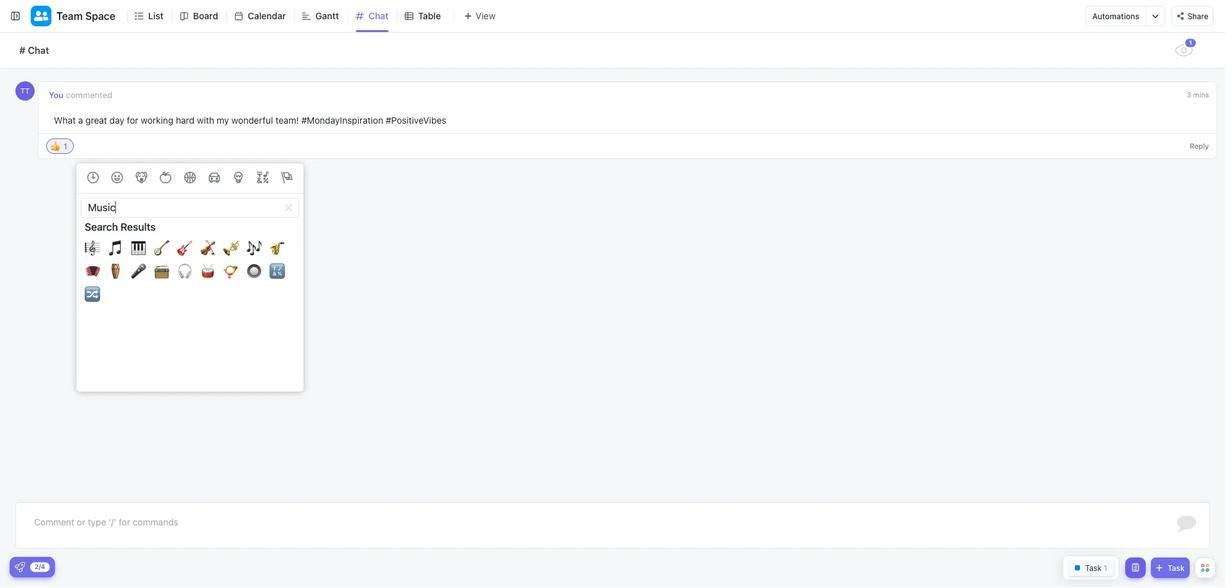 Task type: describe. For each thing, give the bounding box(es) containing it.
team space
[[56, 10, 115, 22]]

space
[[85, 10, 115, 22]]

great
[[85, 115, 107, 126]]

#positivevibes
[[386, 115, 446, 126]]

commented
[[66, 90, 112, 99]]

🎻
[[200, 239, 216, 259]]

you commented
[[49, 90, 112, 99]]

🎸
[[177, 239, 193, 259]]

3 mins
[[1187, 90, 1209, 99]]

gantt link
[[315, 0, 344, 32]]

# chat
[[19, 45, 49, 56]]

reply
[[1190, 142, 1209, 151]]

🎺
[[223, 239, 239, 259]]

🎵
[[108, 239, 123, 259]]

🎶
[[246, 239, 262, 259]]

you
[[49, 90, 64, 99]]

hard
[[176, 115, 195, 126]]

1 horizontal spatial chat
[[369, 11, 389, 21]]

board
[[193, 11, 218, 21]]

tt
[[21, 87, 30, 95]]

onboarding checklist button element
[[15, 563, 25, 573]]

list link
[[148, 0, 169, 32]]

Search search field
[[81, 198, 299, 218]]

🎧
[[177, 262, 193, 282]]

calendar link
[[248, 0, 291, 32]]

🎼
[[85, 239, 100, 259]]

for
[[127, 115, 138, 126]]

table
[[418, 11, 441, 21]]

share
[[1188, 12, 1209, 21]]

a
[[78, 115, 83, 126]]

automations
[[1093, 12, 1140, 21]]

list
[[148, 11, 164, 21]]

🎷
[[270, 239, 285, 259]]



Task type: locate. For each thing, give the bounding box(es) containing it.
share button
[[1172, 6, 1214, 26]]

🪕
[[154, 239, 169, 259]]

🎤
[[131, 262, 146, 282]]

🔣 🔀
[[85, 262, 285, 305]]

working
[[141, 115, 173, 126]]

day
[[110, 115, 124, 126]]

#
[[19, 45, 25, 56]]

calendar
[[248, 11, 286, 21]]

2/4
[[35, 564, 45, 571]]

0 vertical spatial chat
[[369, 11, 389, 21]]

results
[[121, 221, 156, 233]]

table link
[[418, 0, 446, 32]]

1
[[64, 142, 67, 151]]

1 vertical spatial chat
[[28, 45, 49, 56]]

search results element
[[81, 218, 299, 305]]

task
[[1168, 564, 1185, 573]]

chat
[[369, 11, 389, 21], [28, 45, 49, 56]]

gantt
[[315, 11, 339, 21]]

what a great day for working hard with my wonderful team! #mondayinspiration #positivevibes
[[54, 115, 446, 126]]

🔀
[[85, 285, 100, 305]]

chat link
[[369, 0, 394, 32]]

search results
[[85, 221, 156, 233]]

0 horizontal spatial chat
[[28, 45, 49, 56]]

🪘
[[108, 262, 123, 282]]

search
[[85, 221, 118, 233]]

🥁
[[200, 262, 216, 282]]

🎹
[[131, 239, 146, 259]]

clear image
[[284, 204, 293, 212]]

3
[[1187, 90, 1191, 99]]

📯
[[223, 262, 239, 282]]

chat right #
[[28, 45, 49, 56]]

team!
[[275, 115, 299, 126]]

🪗
[[85, 262, 100, 282]]

my
[[217, 115, 229, 126]]

🎷 🪗
[[85, 239, 285, 282]]

what
[[54, 115, 76, 126]]

automations button
[[1086, 6, 1146, 26]]

mins
[[1193, 90, 1209, 99]]

wonderful
[[231, 115, 273, 126]]

onboarding checklist button image
[[15, 563, 25, 573]]

with
[[197, 115, 214, 126]]

board link
[[193, 0, 223, 32]]

#mondayinspiration
[[301, 115, 383, 126]]

📻
[[154, 262, 169, 282]]

🔣
[[270, 262, 285, 282]]

🔘
[[246, 262, 262, 282]]

team
[[56, 10, 83, 22]]

team space button
[[51, 2, 115, 30]]

chat right gantt link at the top of the page
[[369, 11, 389, 21]]



Task type: vqa. For each thing, say whether or not it's contained in the screenshot.
rightmost Project
no



